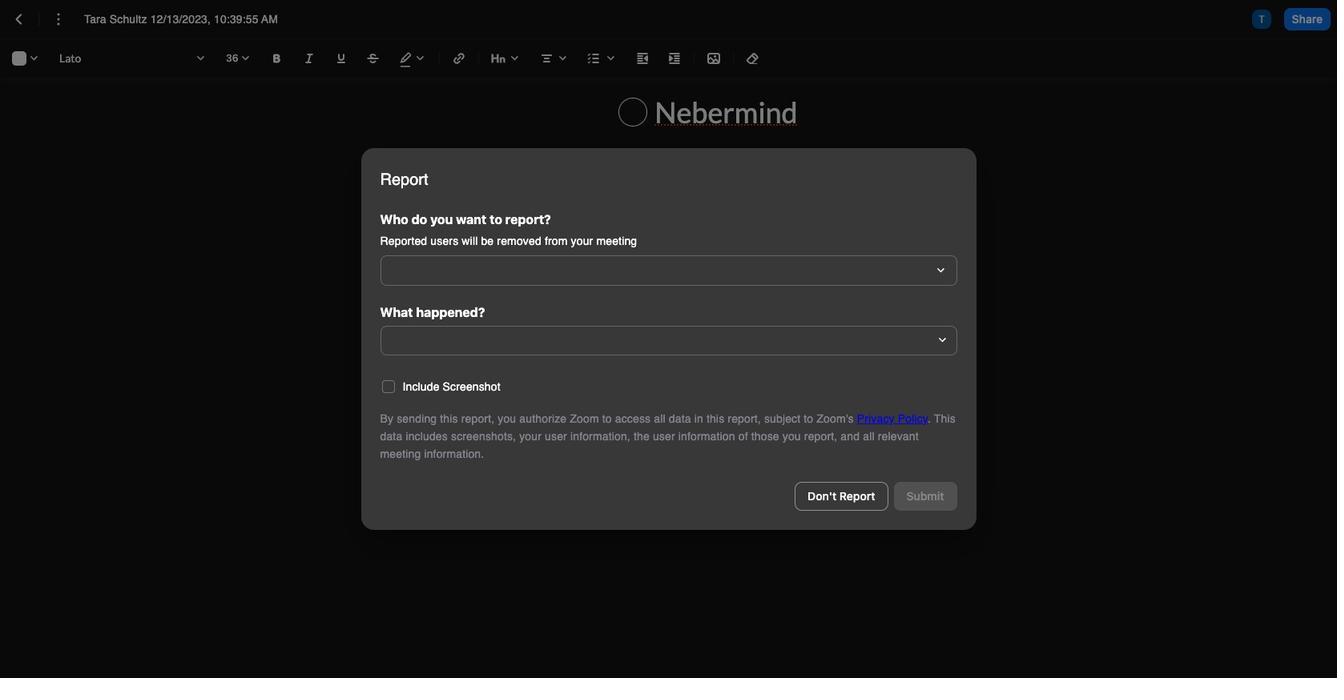Task type: vqa. For each thing, say whether or not it's contained in the screenshot.
"happened?"
yes



Task type: locate. For each thing, give the bounding box(es) containing it.
open image
[[931, 261, 950, 280]]

you up users
[[430, 212, 453, 226]]

users
[[431, 234, 459, 247]]

2 horizontal spatial report,
[[804, 430, 838, 443]]

report
[[380, 170, 428, 189], [840, 490, 876, 503]]

in
[[694, 413, 703, 425]]

1 vertical spatial your
[[519, 430, 542, 443]]

. this data includes screenshots, your user information, the user information of those you report, and all relevant meeting information.
[[380, 413, 956, 461]]

0 horizontal spatial this
[[440, 413, 458, 425]]

from
[[545, 234, 568, 247]]

report, up screenshots,
[[461, 413, 495, 425]]

zoom's
[[817, 413, 854, 425]]

your down authorize
[[519, 430, 542, 443]]

report,
[[461, 413, 495, 425], [728, 413, 761, 425], [804, 430, 838, 443]]

all right and
[[863, 430, 875, 443]]

1 horizontal spatial to
[[602, 413, 612, 425]]

0 horizontal spatial to
[[490, 212, 502, 226]]

privacy
[[857, 413, 895, 425]]

1 horizontal spatial your
[[571, 234, 593, 247]]

to right the subject
[[804, 413, 814, 425]]

1 vertical spatial report
[[840, 490, 876, 503]]

this up includes
[[440, 413, 458, 425]]

0 vertical spatial you
[[430, 212, 453, 226]]

report?
[[505, 212, 551, 226]]

policy
[[898, 413, 928, 425]]

the
[[634, 430, 650, 443]]

1 vertical spatial all
[[863, 430, 875, 443]]

1 horizontal spatial user
[[653, 430, 675, 443]]

0 vertical spatial data
[[669, 413, 691, 425]]

sending
[[397, 413, 437, 425]]

all right access
[[654, 413, 666, 425]]

includes
[[406, 430, 448, 443]]

underline image
[[332, 49, 351, 68]]

user down by sending this report, you authorize zoom to access all data in this report, subject to zoom's privacy policy
[[653, 430, 675, 443]]

2 horizontal spatial you
[[783, 430, 801, 443]]

None text field
[[84, 11, 302, 27]]

your
[[571, 234, 593, 247], [519, 430, 542, 443]]

report, down "zoom's"
[[804, 430, 838, 443]]

user
[[545, 430, 567, 443], [653, 430, 675, 443]]

all notes image
[[10, 10, 29, 29]]

2 user from the left
[[653, 430, 675, 443]]

1 vertical spatial data
[[380, 430, 403, 443]]

your right "from"
[[571, 234, 593, 247]]

1 horizontal spatial all
[[863, 430, 875, 443]]

you down the subject
[[783, 430, 801, 443]]

meeting
[[597, 234, 637, 247], [380, 448, 421, 461]]

you
[[430, 212, 453, 226], [498, 413, 516, 425], [783, 430, 801, 443]]

meeting down includes
[[380, 448, 421, 461]]

all
[[654, 413, 666, 425], [863, 430, 875, 443]]

0 horizontal spatial user
[[545, 430, 567, 443]]

all inside . this data includes screenshots, your user information, the user information of those you report, and all relevant meeting information.
[[863, 430, 875, 443]]

0 horizontal spatial report,
[[461, 413, 495, 425]]

want
[[456, 212, 487, 226]]

0 vertical spatial your
[[571, 234, 593, 247]]

1 horizontal spatial you
[[498, 413, 516, 425]]

user down authorize
[[545, 430, 567, 443]]

0 horizontal spatial meeting
[[380, 448, 421, 461]]

data left in
[[669, 413, 691, 425]]

information
[[679, 430, 735, 443]]

report, up of
[[728, 413, 761, 425]]

1 vertical spatial you
[[498, 413, 516, 425]]

1 vertical spatial meeting
[[380, 448, 421, 461]]

report inside button
[[840, 490, 876, 503]]

to up information,
[[602, 413, 612, 425]]

strikethrough image
[[364, 49, 383, 68]]

0 horizontal spatial data
[[380, 430, 403, 443]]

you up screenshots,
[[498, 413, 516, 425]]

share
[[1292, 12, 1323, 25]]

increase indent image
[[665, 49, 684, 68]]

0 vertical spatial report
[[380, 170, 428, 189]]

those
[[751, 430, 779, 443]]

1 horizontal spatial meeting
[[597, 234, 637, 247]]

0 vertical spatial all
[[654, 413, 666, 425]]

this right in
[[707, 413, 725, 425]]

1 this from the left
[[440, 413, 458, 425]]

0 horizontal spatial your
[[519, 430, 542, 443]]

information,
[[570, 430, 631, 443]]

2 vertical spatial you
[[783, 430, 801, 443]]

screenshots,
[[451, 430, 516, 443]]

data down by
[[380, 430, 403, 443]]

data
[[669, 413, 691, 425], [380, 430, 403, 443]]

authorize
[[520, 413, 567, 425]]

1 horizontal spatial report
[[840, 490, 876, 503]]

share button
[[1284, 8, 1331, 30]]

to
[[490, 212, 502, 226], [602, 413, 612, 425], [804, 413, 814, 425]]

insert image image
[[704, 49, 724, 68]]

report right "don't"
[[840, 490, 876, 503]]

to up the be
[[490, 212, 502, 226]]

and
[[841, 430, 860, 443]]

who do you want to report? reported users will be removed from your meeting
[[380, 212, 637, 247]]

0 vertical spatial meeting
[[597, 234, 637, 247]]

this
[[440, 413, 458, 425], [707, 413, 725, 425]]

italic image
[[300, 49, 319, 68]]

subject
[[764, 413, 801, 425]]

be
[[481, 234, 494, 247]]

1 horizontal spatial this
[[707, 413, 725, 425]]

who
[[380, 212, 408, 226]]

meeting right "from"
[[597, 234, 637, 247]]

what
[[380, 305, 413, 320]]

0 horizontal spatial you
[[430, 212, 453, 226]]

clear style image
[[744, 49, 763, 68]]

report up the who
[[380, 170, 428, 189]]



Task type: describe. For each thing, give the bounding box(es) containing it.
meeting inside who do you want to report? reported users will be removed from your meeting
[[597, 234, 637, 247]]

include screenshot
[[403, 381, 501, 394]]

this
[[934, 413, 956, 425]]

include
[[403, 381, 440, 394]]

removed
[[497, 234, 542, 247]]

nebermind
[[655, 95, 798, 130]]

of
[[739, 430, 748, 443]]

zoom
[[570, 413, 599, 425]]

bold image
[[268, 49, 287, 68]]

1 horizontal spatial data
[[669, 413, 691, 425]]

0 horizontal spatial all
[[654, 413, 666, 425]]

2 this from the left
[[707, 413, 725, 425]]

relevant
[[878, 430, 919, 443]]

your inside who do you want to report? reported users will be removed from your meeting
[[571, 234, 593, 247]]

by
[[380, 413, 394, 425]]

1 horizontal spatial report,
[[728, 413, 761, 425]]

data inside . this data includes screenshots, your user information, the user information of those you report, and all relevant meeting information.
[[380, 430, 403, 443]]

2 horizontal spatial to
[[804, 413, 814, 425]]

don't report
[[808, 490, 876, 503]]

decrease indent image
[[633, 49, 652, 68]]

report dialog
[[361, 148, 976, 531]]

what happened?
[[380, 305, 485, 320]]

report, inside . this data includes screenshots, your user information, the user information of those you report, and all relevant meeting information.
[[804, 430, 838, 443]]

1 user from the left
[[545, 430, 567, 443]]

access
[[615, 413, 651, 425]]

you inside who do you want to report? reported users will be removed from your meeting
[[430, 212, 453, 226]]

reported
[[380, 234, 427, 247]]

will
[[462, 234, 478, 247]]

happened?
[[416, 305, 485, 320]]

information.
[[424, 448, 484, 461]]

don't
[[808, 490, 837, 503]]

0 horizontal spatial report
[[380, 170, 428, 189]]

your inside . this data includes screenshots, your user information, the user information of those you report, and all relevant meeting information.
[[519, 430, 542, 443]]

link image
[[450, 49, 469, 68]]

screenshot
[[443, 381, 501, 394]]

Issues field
[[380, 326, 957, 356]]

to inside who do you want to report? reported users will be removed from your meeting
[[490, 212, 502, 226]]

by sending this report, you authorize zoom to access all data in this report, subject to zoom's privacy policy
[[380, 413, 928, 425]]

don't report button
[[796, 483, 888, 511]]

meeting inside . this data includes screenshots, your user information, the user information of those you report, and all relevant meeting information.
[[380, 448, 421, 461]]

do
[[412, 212, 427, 226]]

you inside . this data includes screenshots, your user information, the user information of those you report, and all relevant meeting information.
[[783, 430, 801, 443]]

.
[[928, 413, 931, 425]]

privacy policy link
[[857, 413, 928, 425]]



